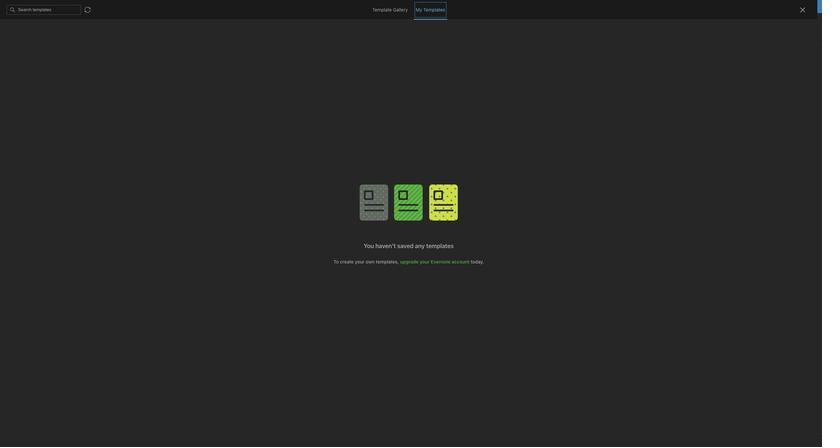 Task type: vqa. For each thing, say whether or not it's contained in the screenshot.
CREATED
no



Task type: describe. For each thing, give the bounding box(es) containing it.
sync
[[372, 4, 383, 9]]

only you
[[760, 18, 777, 23]]

first
[[28, 18, 37, 23]]

notebook
[[38, 18, 58, 23]]

all
[[399, 4, 404, 9]]

first notebook
[[28, 18, 58, 23]]

share button
[[782, 16, 806, 26]]

anytime.
[[451, 4, 469, 9]]

you
[[770, 18, 777, 23]]

across
[[384, 4, 398, 9]]

devices.
[[416, 4, 433, 9]]

sync across all your devices. cancel anytime.
[[372, 4, 469, 9]]

formatting bar toolbar
[[0, 28, 822, 44]]



Task type: locate. For each thing, give the bounding box(es) containing it.
first notebook button
[[20, 16, 60, 26]]

note window element
[[0, 0, 822, 448]]

your
[[405, 4, 415, 9]]

only
[[760, 18, 769, 23]]

cancel
[[435, 4, 449, 9]]

share
[[788, 18, 801, 24]]

Note Editor text field
[[0, 0, 822, 448]]

collapse note image
[[5, 17, 12, 25]]



